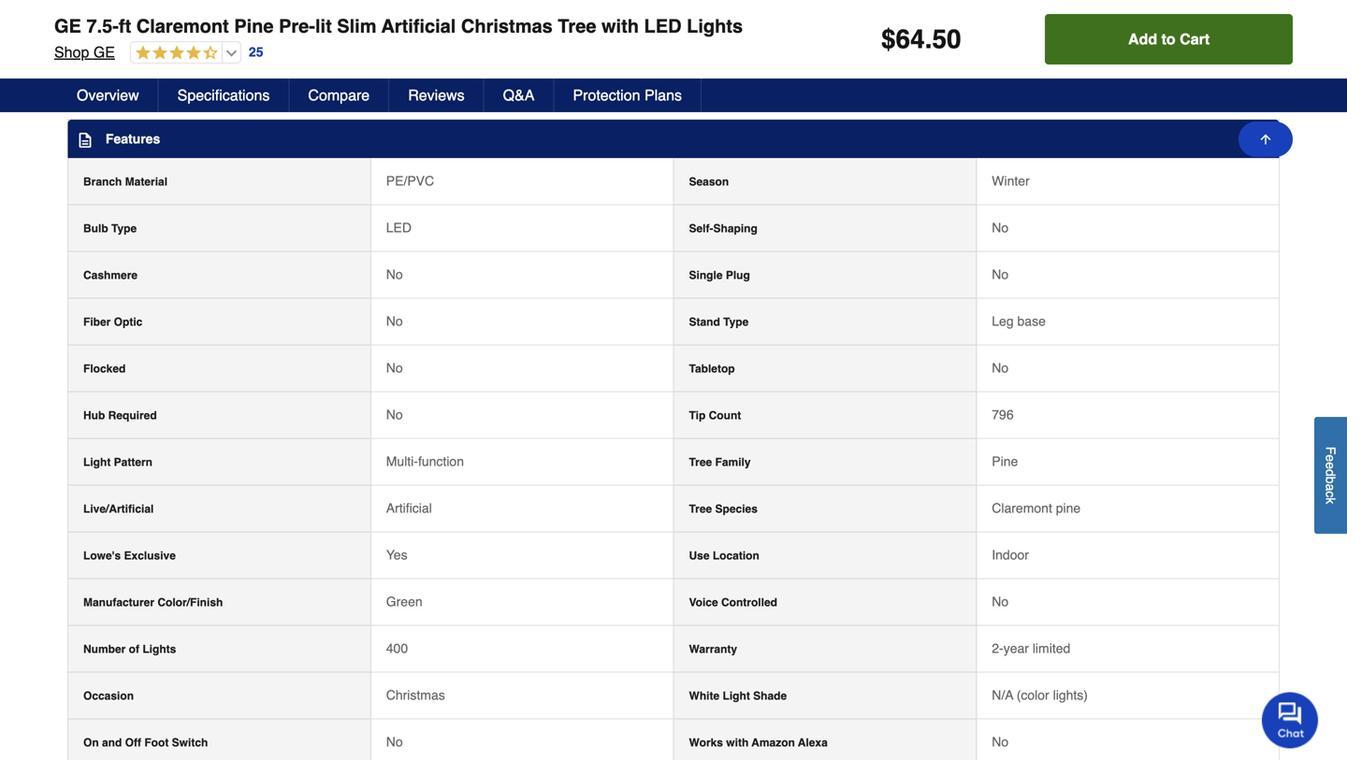 Task type: locate. For each thing, give the bounding box(es) containing it.
light
[[83, 456, 111, 469], [723, 690, 750, 703]]

1 horizontal spatial ge
[[93, 43, 115, 61]]

$
[[881, 24, 896, 54]]

tabletop
[[689, 363, 735, 376]]

d
[[1323, 469, 1338, 477]]

artificial down multi-
[[386, 501, 432, 516]]

shade
[[753, 690, 787, 703]]

claremont
[[136, 15, 229, 37], [992, 501, 1052, 516]]

64
[[896, 24, 925, 54]]

e up b
[[1323, 462, 1338, 469]]

1 package from the top
[[83, 5, 129, 18]]

year
[[1003, 641, 1029, 656]]

with right "works"
[[726, 737, 749, 750]]

1 horizontal spatial pine
[[992, 454, 1018, 469]]

1 vertical spatial with
[[726, 737, 749, 750]]

branch
[[83, 176, 122, 189]]

compare
[[308, 87, 370, 104]]

add to cart
[[1128, 30, 1210, 48]]

ft
[[119, 15, 131, 37]]

pine up 25
[[234, 15, 274, 37]]

fiber optic
[[83, 316, 143, 329]]

claremont left pine
[[992, 501, 1052, 516]]

e
[[1323, 455, 1338, 462], [1323, 462, 1338, 469]]

light pattern
[[83, 456, 152, 469]]

package left height
[[83, 5, 129, 18]]

0 horizontal spatial pine
[[234, 15, 274, 37]]

a
[[1323, 484, 1338, 491]]

0 horizontal spatial ge
[[54, 15, 81, 37]]

tree left species
[[689, 503, 712, 516]]

1 vertical spatial christmas
[[386, 688, 445, 703]]

lit
[[315, 15, 332, 37]]

1 vertical spatial type
[[723, 316, 749, 329]]

specifications button
[[159, 79, 289, 112]]

400
[[386, 641, 408, 656]]

.
[[925, 24, 932, 54]]

1 horizontal spatial christmas
[[461, 15, 553, 37]]

package
[[83, 5, 129, 18], [83, 52, 129, 65]]

shop
[[54, 43, 89, 61]]

type right bulb
[[111, 222, 137, 235]]

with
[[602, 15, 639, 37], [726, 737, 749, 750]]

1 vertical spatial tree
[[689, 456, 712, 469]]

1 vertical spatial led
[[386, 220, 412, 235]]

specifications
[[177, 87, 270, 104]]

1 vertical spatial light
[[723, 690, 750, 703]]

notes image
[[78, 133, 93, 148]]

species
[[715, 503, 758, 516]]

0 vertical spatial artificial
[[381, 15, 456, 37]]

50
[[932, 24, 961, 54]]

tree up protection
[[558, 15, 596, 37]]

1 horizontal spatial led
[[644, 15, 682, 37]]

no
[[992, 220, 1009, 235], [386, 267, 403, 282], [992, 267, 1009, 282], [386, 314, 403, 329], [386, 361, 403, 376], [992, 361, 1009, 376], [386, 408, 403, 422], [992, 595, 1009, 610], [386, 735, 403, 750], [992, 735, 1009, 750]]

protection plans button
[[554, 79, 702, 112]]

1 vertical spatial claremont
[[992, 501, 1052, 516]]

number of lights
[[83, 643, 176, 656]]

height
[[132, 5, 167, 18]]

light left pattern
[[83, 456, 111, 469]]

of
[[129, 643, 139, 656]]

christmas up q&a
[[461, 15, 553, 37]]

pine
[[234, 15, 274, 37], [992, 454, 1018, 469]]

arrow up image
[[1258, 132, 1273, 147]]

type right stand
[[723, 316, 749, 329]]

tip
[[689, 409, 706, 422]]

ge down 7.5- in the left top of the page
[[93, 43, 115, 61]]

bulb type
[[83, 222, 137, 235]]

bulb
[[83, 222, 108, 235]]

1 horizontal spatial lights
[[687, 15, 743, 37]]

0 horizontal spatial type
[[111, 222, 137, 235]]

0 horizontal spatial christmas
[[386, 688, 445, 703]]

claremont up 4.4 stars image
[[136, 15, 229, 37]]

off
[[125, 737, 141, 750]]

chat invite button image
[[1262, 692, 1319, 749]]

artificial right slim
[[381, 15, 456, 37]]

0 horizontal spatial with
[[602, 15, 639, 37]]

1 vertical spatial pine
[[992, 454, 1018, 469]]

led down pe/pvc
[[386, 220, 412, 235]]

0 vertical spatial pine
[[234, 15, 274, 37]]

with up protection plans
[[602, 15, 639, 37]]

cart
[[1180, 30, 1210, 48]]

1 vertical spatial lights
[[142, 643, 176, 656]]

0 horizontal spatial light
[[83, 456, 111, 469]]

2 package from the top
[[83, 52, 129, 65]]

0 vertical spatial claremont
[[136, 15, 229, 37]]

1 horizontal spatial light
[[723, 690, 750, 703]]

1 horizontal spatial claremont
[[992, 501, 1052, 516]]

shop ge
[[54, 43, 115, 61]]

protection plans
[[573, 87, 682, 104]]

$ 64 . 50
[[881, 24, 961, 54]]

christmas down 400
[[386, 688, 445, 703]]

works
[[689, 737, 723, 750]]

0 vertical spatial package
[[83, 5, 129, 18]]

led up plans on the top
[[644, 15, 682, 37]]

foot
[[144, 737, 169, 750]]

number
[[83, 643, 126, 656]]

light right white
[[723, 690, 750, 703]]

slim
[[337, 15, 377, 37]]

protection
[[573, 87, 640, 104]]

manufacturer
[[83, 596, 154, 610]]

stand
[[689, 316, 720, 329]]

pine down 796
[[992, 454, 1018, 469]]

1 vertical spatial package
[[83, 52, 129, 65]]

branch material
[[83, 176, 167, 189]]

1 horizontal spatial type
[[723, 316, 749, 329]]

led
[[644, 15, 682, 37], [386, 220, 412, 235]]

lights
[[687, 15, 743, 37], [142, 643, 176, 656]]

1 vertical spatial ge
[[93, 43, 115, 61]]

tree left family
[[689, 456, 712, 469]]

green
[[386, 595, 423, 610]]

ge up shop at the top of the page
[[54, 15, 81, 37]]

self-
[[689, 222, 713, 235]]

base
[[1017, 314, 1046, 329]]

overview button
[[58, 79, 159, 112]]

2 e from the top
[[1323, 462, 1338, 469]]

add
[[1128, 30, 1157, 48]]

1 horizontal spatial with
[[726, 737, 749, 750]]

color/finish
[[157, 596, 223, 610]]

0 vertical spatial type
[[111, 222, 137, 235]]

type
[[111, 222, 137, 235], [723, 316, 749, 329]]

n/a
[[992, 688, 1013, 703]]

2 vertical spatial tree
[[689, 503, 712, 516]]

e up d
[[1323, 455, 1338, 462]]

c
[[1323, 491, 1338, 498]]

package down 7.5- in the left top of the page
[[83, 52, 129, 65]]

reviews button
[[389, 79, 484, 112]]



Task type: vqa. For each thing, say whether or not it's contained in the screenshot.


Task type: describe. For each thing, give the bounding box(es) containing it.
n/a (color lights)
[[992, 688, 1088, 703]]

0 vertical spatial lights
[[687, 15, 743, 37]]

multi-
[[386, 454, 418, 469]]

plans
[[644, 87, 682, 104]]

tree for multi-function
[[689, 456, 712, 469]]

type for stand type
[[723, 316, 749, 329]]

4.4 stars image
[[131, 45, 218, 62]]

pattern
[[114, 456, 152, 469]]

white light shade
[[689, 690, 787, 703]]

pine
[[1056, 501, 1081, 516]]

0 horizontal spatial claremont
[[136, 15, 229, 37]]

ge 7.5-ft claremont pine pre-lit slim artificial christmas tree with led lights
[[54, 15, 743, 37]]

function
[[418, 454, 464, 469]]

lowe's
[[83, 550, 121, 563]]

tip count
[[689, 409, 741, 422]]

count
[[709, 409, 741, 422]]

2-
[[992, 641, 1003, 656]]

pe/pvc
[[386, 174, 434, 189]]

k
[[1323, 498, 1338, 504]]

amazon
[[752, 737, 795, 750]]

1 e from the top
[[1323, 455, 1338, 462]]

f e e d b a c k
[[1323, 447, 1338, 504]]

f
[[1323, 447, 1338, 455]]

tree for artificial
[[689, 503, 712, 516]]

to
[[1161, 30, 1176, 48]]

flocked
[[83, 363, 126, 376]]

7.5-
[[86, 15, 119, 37]]

stand type
[[689, 316, 749, 329]]

voice
[[689, 596, 718, 610]]

overview
[[77, 87, 139, 104]]

use
[[689, 550, 710, 563]]

warranty
[[689, 643, 737, 656]]

winter
[[992, 174, 1030, 189]]

on and off foot switch
[[83, 737, 208, 750]]

hub
[[83, 409, 105, 422]]

optic
[[114, 316, 143, 329]]

leg
[[992, 314, 1014, 329]]

yes
[[386, 548, 407, 563]]

claremont pine
[[992, 501, 1081, 516]]

leg base
[[992, 314, 1046, 329]]

lights)
[[1053, 688, 1088, 703]]

and
[[102, 737, 122, 750]]

required
[[108, 409, 157, 422]]

controlled
[[721, 596, 777, 610]]

add to cart button
[[1045, 14, 1293, 65]]

1 vertical spatial artificial
[[386, 501, 432, 516]]

0 horizontal spatial lights
[[142, 643, 176, 656]]

limited
[[1033, 641, 1070, 656]]

0 vertical spatial christmas
[[461, 15, 553, 37]]

2-year limited
[[992, 641, 1070, 656]]

season
[[689, 176, 729, 189]]

f e e d b a c k button
[[1314, 417, 1347, 534]]

hub required
[[83, 409, 157, 422]]

cashmere
[[83, 269, 138, 282]]

type for bulb type
[[111, 222, 137, 235]]

lowe's exclusive
[[83, 550, 176, 563]]

family
[[715, 456, 751, 469]]

package for package length
[[83, 52, 129, 65]]

single plug
[[689, 269, 750, 282]]

(color
[[1017, 688, 1049, 703]]

reviews
[[408, 87, 465, 104]]

tree family
[[689, 456, 751, 469]]

0 vertical spatial ge
[[54, 15, 81, 37]]

b
[[1323, 477, 1338, 484]]

shaping
[[713, 222, 758, 235]]

0 horizontal spatial led
[[386, 220, 412, 235]]

alexa
[[798, 737, 828, 750]]

use location
[[689, 550, 759, 563]]

796
[[992, 408, 1014, 422]]

occasion
[[83, 690, 134, 703]]

fiber
[[83, 316, 111, 329]]

works with amazon alexa
[[689, 737, 828, 750]]

voice controlled
[[689, 596, 777, 610]]

indoor
[[992, 548, 1029, 563]]

live/artificial
[[83, 503, 154, 516]]

0 vertical spatial led
[[644, 15, 682, 37]]

manufacturer color/finish
[[83, 596, 223, 610]]

package for package height
[[83, 5, 129, 18]]

single
[[689, 269, 723, 282]]

compare button
[[289, 79, 389, 112]]

0 vertical spatial light
[[83, 456, 111, 469]]

package height
[[83, 5, 167, 18]]

tree species
[[689, 503, 758, 516]]

on
[[83, 737, 99, 750]]

0 vertical spatial with
[[602, 15, 639, 37]]

0 vertical spatial tree
[[558, 15, 596, 37]]



